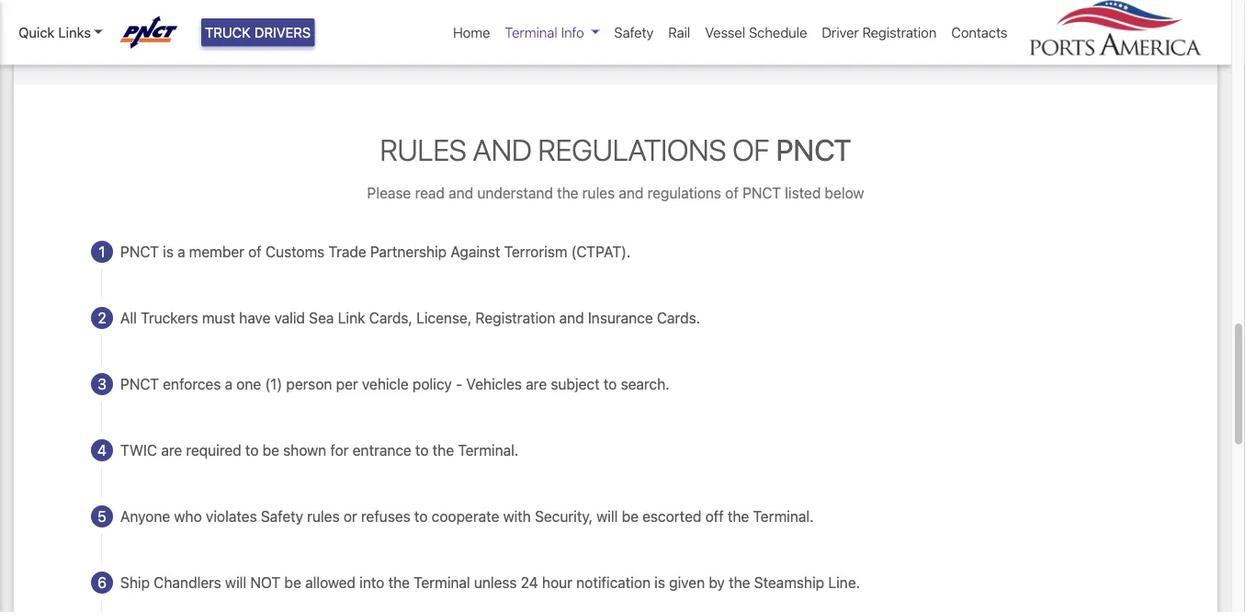 Task type: vqa. For each thing, say whether or not it's contained in the screenshot.
the left the Flat
no



Task type: describe. For each thing, give the bounding box(es) containing it.
truck drivers link
[[201, 18, 315, 46]]

sea
[[309, 309, 334, 327]]

driver
[[822, 24, 859, 40]]

vessel schedule link
[[698, 15, 815, 50]]

cards,
[[369, 309, 413, 327]]

please read and understand the rules and regulations of pnct listed below
[[367, 184, 864, 202]]

pnct enforces a one (1) person per vehicle policy - vehicles are subject to search.
[[120, 375, 670, 393]]

violates
[[206, 508, 257, 525]]

rail link
[[661, 15, 698, 50]]

thank
[[510, 24, 551, 41]]

listed
[[785, 184, 821, 202]]

ship
[[120, 574, 150, 591]]

who
[[174, 508, 202, 525]]

steamship
[[754, 574, 825, 591]]

escorted
[[642, 508, 702, 525]]

drivers
[[254, 24, 311, 40]]

the right off
[[728, 508, 749, 525]]

1 vertical spatial of
[[725, 184, 739, 202]]

per
[[336, 375, 358, 393]]

and up understand
[[473, 132, 532, 167]]

1 vertical spatial terminal.
[[753, 508, 814, 525]]

valid
[[274, 309, 305, 327]]

twic
[[120, 441, 157, 459]]

0 vertical spatial rules
[[582, 184, 615, 202]]

schedule
[[749, 24, 807, 40]]

chandlers
[[154, 574, 221, 591]]

required
[[186, 441, 241, 459]]

-
[[456, 375, 463, 393]]

6
[[97, 574, 107, 591]]

pnct up listed
[[776, 132, 851, 167]]

0 vertical spatial registration
[[863, 24, 937, 40]]

links
[[58, 24, 91, 40]]

terminal info link
[[498, 15, 607, 50]]

(ctpat).
[[571, 243, 631, 260]]

vehicles
[[466, 375, 522, 393]]

off
[[705, 508, 724, 525]]

to right required
[[245, 441, 259, 459]]

0 vertical spatial regulations
[[538, 132, 726, 167]]

below
[[825, 184, 864, 202]]

unless
[[474, 574, 517, 591]]

0 vertical spatial of
[[733, 132, 770, 167]]

info
[[561, 24, 584, 40]]

the right into
[[388, 574, 410, 591]]

entrance
[[353, 441, 412, 459]]

with
[[503, 508, 531, 525]]

0 horizontal spatial rules
[[307, 508, 340, 525]]

rules
[[380, 132, 467, 167]]

(1)
[[265, 375, 282, 393]]

contacts link
[[944, 15, 1015, 50]]

to left search.
[[604, 375, 617, 393]]

trade
[[329, 243, 366, 260]]

1 vertical spatial for
[[330, 441, 349, 459]]

search.
[[621, 375, 670, 393]]

security,
[[535, 508, 593, 525]]

shown
[[283, 441, 327, 459]]

by
[[709, 574, 725, 591]]

3
[[98, 375, 106, 393]]

read
[[415, 184, 445, 202]]

must
[[202, 309, 235, 327]]

terminal info
[[505, 24, 584, 40]]

line.
[[828, 574, 860, 591]]

pnct is a member of customs trade partnership against terrorism (ctpat).
[[120, 243, 631, 260]]

5
[[98, 508, 106, 525]]

member
[[189, 243, 244, 260]]

truckers
[[141, 309, 198, 327]]

and right read
[[449, 184, 473, 202]]

1 vertical spatial registration
[[476, 309, 555, 327]]

truck drivers
[[205, 24, 311, 40]]

quick links link
[[18, 22, 103, 43]]

be for unless
[[284, 574, 301, 591]]

quick
[[18, 24, 55, 40]]

a for is
[[177, 243, 185, 260]]

2 vertical spatial of
[[248, 243, 262, 260]]

driver registration link
[[815, 15, 944, 50]]

hour
[[542, 574, 573, 591]]

one
[[236, 375, 261, 393]]

and left insurance
[[559, 309, 584, 327]]

pnct right 1
[[120, 243, 159, 260]]

customs
[[266, 243, 325, 260]]

truck
[[205, 24, 251, 40]]

contacts
[[952, 24, 1008, 40]]

person
[[286, 375, 332, 393]]

cards.
[[657, 309, 700, 327]]

1 vertical spatial terminal
[[414, 574, 470, 591]]



Task type: locate. For each thing, give the bounding box(es) containing it.
0 vertical spatial is
[[163, 243, 174, 260]]

be left 'shown'
[[263, 441, 279, 459]]

0 horizontal spatial for
[[330, 441, 349, 459]]

registration right driver
[[863, 24, 937, 40]]

have
[[239, 309, 271, 327]]

into
[[359, 574, 384, 591]]

safety left rail
[[614, 24, 654, 40]]

is left given
[[655, 574, 665, 591]]

will
[[597, 508, 618, 525], [225, 574, 246, 591]]

0 vertical spatial terminal.
[[458, 441, 519, 459]]

0 vertical spatial be
[[263, 441, 279, 459]]

0 horizontal spatial will
[[225, 574, 246, 591]]

0 vertical spatial safety
[[614, 24, 654, 40]]

terminal left info
[[505, 24, 558, 40]]

be left escorted
[[622, 508, 639, 525]]

1
[[99, 243, 105, 260]]

rules
[[582, 184, 615, 202], [307, 508, 340, 525]]

quick links
[[18, 24, 91, 40]]

not
[[250, 574, 281, 591]]

partnership
[[370, 243, 447, 260]]

terminal.
[[458, 441, 519, 459], [753, 508, 814, 525]]

1 vertical spatial a
[[225, 375, 233, 393]]

1 vertical spatial regulations
[[648, 184, 721, 202]]

0 horizontal spatial safety
[[261, 508, 303, 525]]

is left member at the top left of page
[[163, 243, 174, 260]]

rules left the or on the left bottom
[[307, 508, 340, 525]]

rules and regulations of pnct
[[380, 132, 851, 167]]

0 vertical spatial terminal
[[505, 24, 558, 40]]

cooperate
[[432, 508, 499, 525]]

a left member at the top left of page
[[177, 243, 185, 260]]

vessel
[[705, 24, 746, 40]]

1 horizontal spatial for
[[583, 24, 601, 41]]

vehicle
[[362, 375, 409, 393]]

1 vertical spatial be
[[622, 508, 639, 525]]

0 vertical spatial a
[[177, 243, 185, 260]]

home
[[453, 24, 490, 40]]

0 horizontal spatial terminal.
[[458, 441, 519, 459]]

be right not at the bottom of page
[[284, 574, 301, 591]]

to right refuses
[[414, 508, 428, 525]]

subject
[[551, 375, 600, 393]]

1 horizontal spatial terminal
[[505, 24, 558, 40]]

given
[[669, 574, 705, 591]]

be for the
[[263, 441, 279, 459]]

is
[[163, 243, 174, 260], [655, 574, 665, 591]]

1 horizontal spatial is
[[655, 574, 665, 591]]

0 horizontal spatial registration
[[476, 309, 555, 327]]

understand
[[477, 184, 553, 202]]

license,
[[416, 309, 472, 327]]

will right 'security,' on the left of page
[[597, 508, 618, 525]]

of
[[733, 132, 770, 167], [725, 184, 739, 202], [248, 243, 262, 260]]

cooperation.
[[638, 24, 722, 41]]

1 horizontal spatial a
[[225, 375, 233, 393]]

anyone who violates safety rules or refuses to cooperate with security, will be escorted off the terminal.
[[120, 508, 814, 525]]

24
[[521, 574, 538, 591]]

terminal. up steamship
[[753, 508, 814, 525]]

0 horizontal spatial be
[[263, 441, 279, 459]]

for right 'shown'
[[330, 441, 349, 459]]

home link
[[446, 15, 498, 50]]

0 horizontal spatial a
[[177, 243, 185, 260]]

ship chandlers will not be allowed into the terminal unless 24 hour notification is given by the steamship line.
[[120, 574, 860, 591]]

against
[[451, 243, 500, 260]]

thank you for your cooperation.
[[510, 24, 722, 41]]

notification
[[576, 574, 651, 591]]

a left one
[[225, 375, 233, 393]]

0 vertical spatial are
[[526, 375, 547, 393]]

are right twic
[[161, 441, 182, 459]]

and down rules and regulations of pnct
[[619, 184, 644, 202]]

4
[[97, 441, 107, 459]]

2 vertical spatial be
[[284, 574, 301, 591]]

terminal
[[505, 24, 558, 40], [414, 574, 470, 591]]

safety right violates
[[261, 508, 303, 525]]

1 vertical spatial will
[[225, 574, 246, 591]]

1 vertical spatial rules
[[307, 508, 340, 525]]

to right entrance
[[415, 441, 429, 459]]

0 horizontal spatial is
[[163, 243, 174, 260]]

the
[[557, 184, 579, 202], [433, 441, 454, 459], [728, 508, 749, 525], [388, 574, 410, 591], [729, 574, 750, 591]]

the right entrance
[[433, 441, 454, 459]]

enforces
[[163, 375, 221, 393]]

allowed
[[305, 574, 356, 591]]

all truckers must have valid sea link cards, license, registration and insurance cards.
[[120, 309, 700, 327]]

registration down terrorism
[[476, 309, 555, 327]]

or
[[344, 508, 357, 525]]

1 horizontal spatial will
[[597, 508, 618, 525]]

0 horizontal spatial are
[[161, 441, 182, 459]]

pnct
[[776, 132, 851, 167], [743, 184, 781, 202], [120, 243, 159, 260], [120, 375, 159, 393]]

anyone
[[120, 508, 170, 525]]

twic are required to be shown for entrance to the terminal.
[[120, 441, 519, 459]]

refuses
[[361, 508, 411, 525]]

the right the by
[[729, 574, 750, 591]]

terrorism
[[504, 243, 567, 260]]

1 vertical spatial safety
[[261, 508, 303, 525]]

all
[[120, 309, 137, 327]]

0 horizontal spatial terminal
[[414, 574, 470, 591]]

vessel schedule
[[705, 24, 807, 40]]

for right you
[[583, 24, 601, 41]]

safety link
[[607, 15, 661, 50]]

0 vertical spatial will
[[597, 508, 618, 525]]

regulations up please read and understand the rules and regulations of pnct listed below
[[538, 132, 726, 167]]

safety
[[614, 24, 654, 40], [261, 508, 303, 525]]

1 horizontal spatial safety
[[614, 24, 654, 40]]

a
[[177, 243, 185, 260], [225, 375, 233, 393]]

pnct right the "3"
[[120, 375, 159, 393]]

and
[[473, 132, 532, 167], [449, 184, 473, 202], [619, 184, 644, 202], [559, 309, 584, 327]]

terminal left "unless"
[[414, 574, 470, 591]]

link
[[338, 309, 365, 327]]

please
[[367, 184, 411, 202]]

a for enforces
[[225, 375, 233, 393]]

0 vertical spatial for
[[583, 24, 601, 41]]

regulations down rules and regulations of pnct
[[648, 184, 721, 202]]

terminal. down vehicles
[[458, 441, 519, 459]]

2
[[98, 309, 106, 327]]

1 vertical spatial are
[[161, 441, 182, 459]]

1 horizontal spatial registration
[[863, 24, 937, 40]]

you
[[555, 24, 579, 41]]

insurance
[[588, 309, 653, 327]]

to
[[604, 375, 617, 393], [245, 441, 259, 459], [415, 441, 429, 459], [414, 508, 428, 525]]

rail
[[668, 24, 690, 40]]

1 vertical spatial is
[[655, 574, 665, 591]]

be
[[263, 441, 279, 459], [622, 508, 639, 525], [284, 574, 301, 591]]

1 horizontal spatial terminal.
[[753, 508, 814, 525]]

will left not at the bottom of page
[[225, 574, 246, 591]]

1 horizontal spatial be
[[284, 574, 301, 591]]

2 horizontal spatial be
[[622, 508, 639, 525]]

1 horizontal spatial are
[[526, 375, 547, 393]]

1 horizontal spatial rules
[[582, 184, 615, 202]]

the right understand
[[557, 184, 579, 202]]

policy
[[413, 375, 452, 393]]

rules down rules and regulations of pnct
[[582, 184, 615, 202]]

are left subject
[[526, 375, 547, 393]]

pnct left listed
[[743, 184, 781, 202]]

driver registration
[[822, 24, 937, 40]]



